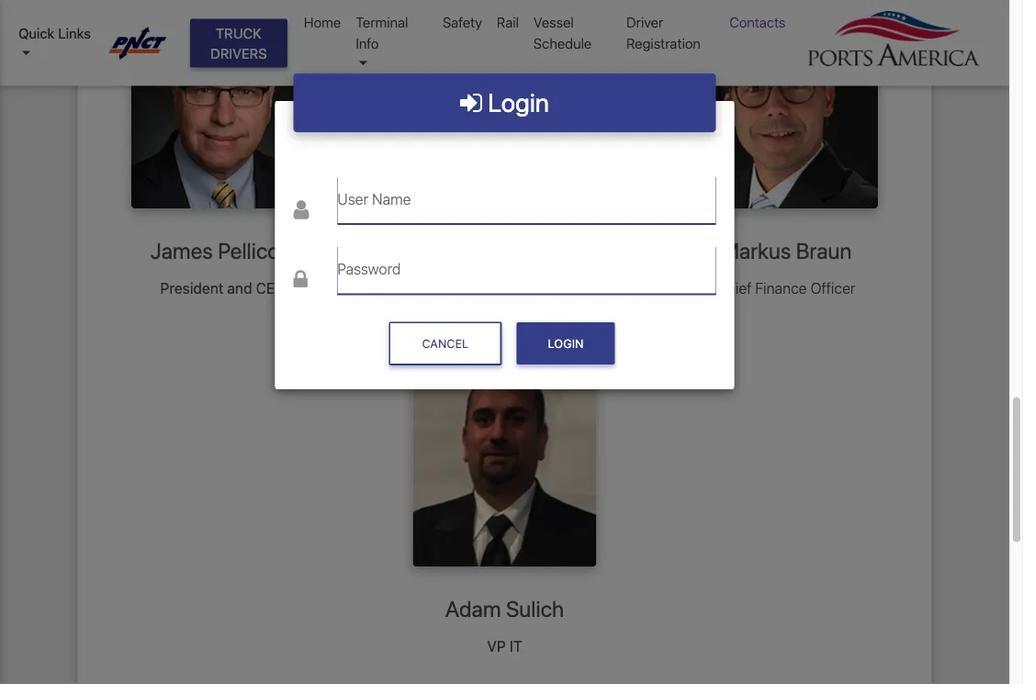 Task type: vqa. For each thing, say whether or not it's contained in the screenshot.
the SALA
no



Task type: describe. For each thing, give the bounding box(es) containing it.
vessel
[[534, 14, 574, 30]]

chief for chief operating officer
[[428, 279, 463, 297]]

chief finance officer
[[718, 279, 856, 297]]

driver
[[627, 14, 664, 30]]

Password password field
[[338, 246, 716, 294]]

schedule
[[534, 35, 592, 51]]

president and ceo
[[160, 279, 286, 297]]

ceo
[[256, 279, 286, 297]]

operating
[[466, 279, 533, 297]]

adam sulich
[[446, 597, 565, 622]]

chief operating officer
[[428, 279, 583, 297]]

officer for chief finance officer
[[811, 279, 856, 297]]

login button
[[517, 322, 615, 365]]

name
[[372, 190, 411, 208]]

quick links
[[18, 25, 91, 41]]

vessel schedule link
[[527, 5, 620, 61]]

and
[[227, 279, 252, 297]]

adam
[[446, 597, 501, 622]]

vp
[[487, 638, 506, 655]]

user
[[338, 190, 369, 208]]

user name
[[338, 190, 411, 208]]

driver registration
[[627, 14, 701, 51]]

sulich
[[506, 597, 565, 622]]

quick links link
[[18, 22, 91, 64]]

cancel button
[[389, 322, 502, 366]]

president
[[160, 279, 224, 297]]

User Name text field
[[338, 176, 716, 224]]

password
[[338, 260, 401, 278]]

officer for chief operating officer
[[537, 279, 583, 297]]

login document
[[275, 73, 735, 389]]



Task type: locate. For each thing, give the bounding box(es) containing it.
vp it
[[487, 638, 523, 655]]

braun
[[797, 238, 852, 264]]

chief left operating
[[428, 279, 463, 297]]

0 horizontal spatial officer
[[537, 279, 583, 297]]

markus braun
[[721, 238, 852, 264]]

officer down braun
[[811, 279, 856, 297]]

safety
[[443, 14, 482, 30]]

marcus braun image
[[695, 0, 879, 209]]

safety link
[[436, 5, 490, 40]]

officer
[[537, 279, 583, 297], [811, 279, 856, 297]]

markus
[[721, 238, 792, 264]]

rail link
[[490, 5, 527, 40]]

login inside the login button
[[548, 337, 584, 351]]

contacts link
[[723, 5, 794, 40]]

1 chief from the left
[[428, 279, 463, 297]]

login
[[483, 87, 550, 118], [548, 337, 584, 351]]

quick
[[18, 25, 55, 41]]

1 horizontal spatial officer
[[811, 279, 856, 297]]

1 officer from the left
[[537, 279, 583, 297]]

chief for chief finance officer
[[718, 279, 752, 297]]

chief
[[428, 279, 463, 297], [718, 279, 752, 297]]

2 chief from the left
[[718, 279, 752, 297]]

adam sulich image
[[413, 356, 597, 567]]

registration
[[627, 35, 701, 51]]

it
[[510, 638, 523, 655]]

pelliccio
[[218, 238, 296, 264]]

driver registration link
[[620, 5, 723, 61]]

links
[[58, 25, 91, 41]]

login down schedule
[[483, 87, 550, 118]]

sign in image
[[460, 90, 483, 116]]

vessel schedule
[[534, 14, 592, 51]]

chris garbarino image
[[413, 0, 597, 209]]

0 horizontal spatial chief
[[428, 279, 463, 297]]

2 officer from the left
[[811, 279, 856, 297]]

1 vertical spatial login
[[548, 337, 584, 351]]

chief down markus at the right top of the page
[[718, 279, 752, 297]]

1 horizontal spatial chief
[[718, 279, 752, 297]]

rail
[[497, 14, 519, 30]]

home link
[[297, 5, 349, 40]]

cancel
[[422, 337, 469, 351]]

james
[[151, 238, 213, 264]]

james pelliccio image
[[131, 0, 315, 209]]

login down chief operating officer
[[548, 337, 584, 351]]

contacts
[[730, 14, 786, 30]]

officer up the login button
[[537, 279, 583, 297]]

0 vertical spatial login
[[483, 87, 550, 118]]

home
[[304, 14, 341, 30]]

finance
[[756, 279, 807, 297]]

james pelliccio
[[151, 238, 296, 264]]



